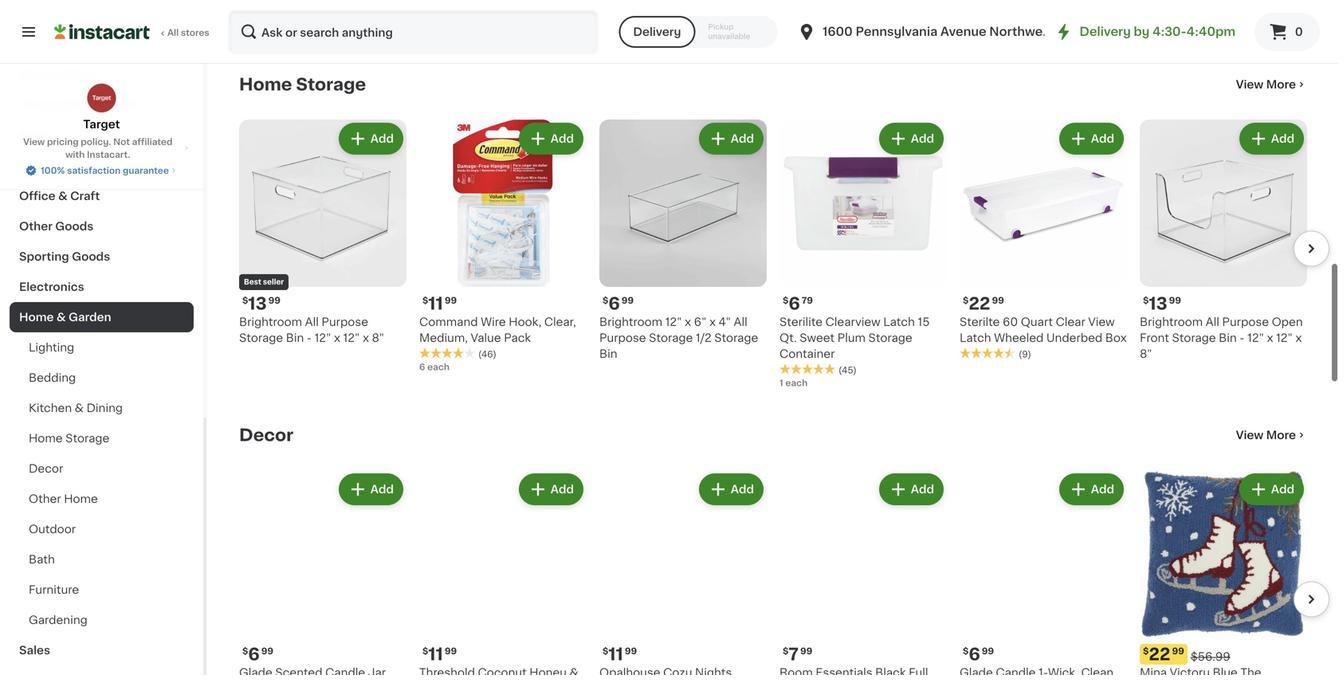 Task type: vqa. For each thing, say whether or not it's contained in the screenshot.
Qt. at the right
yes



Task type: locate. For each thing, give the bounding box(es) containing it.
- inside brightroom all purpose storage bin - 12" x 12" x 8"
[[307, 332, 312, 344]]

sterilite clearview latch 15 qt. sweet plum storage container
[[780, 317, 930, 360]]

quart
[[1021, 317, 1053, 328]]

product group
[[239, 120, 407, 346], [419, 120, 587, 374], [600, 120, 767, 362], [780, 120, 947, 389], [960, 120, 1127, 361], [1140, 120, 1308, 362], [239, 470, 407, 675], [419, 470, 587, 675], [600, 470, 767, 675], [780, 470, 947, 675], [960, 470, 1127, 675], [1140, 470, 1308, 675]]

1 horizontal spatial 22
[[1149, 646, 1171, 663]]

latch inside sterilite clearview latch 15 qt. sweet plum storage container
[[884, 317, 915, 328]]

1 vertical spatial decor
[[29, 463, 63, 474]]

other for other home
[[29, 494, 61, 505]]

0 vertical spatial decor link
[[239, 426, 294, 445]]

electronics link
[[10, 272, 194, 302]]

1 vertical spatial view more
[[1236, 430, 1296, 441]]

1 horizontal spatial decor link
[[239, 426, 294, 445]]

view inside view pricing policy. not affiliated with instacart.
[[23, 138, 45, 146]]

other home
[[29, 494, 98, 505]]

other down office at the top
[[19, 221, 53, 232]]

home
[[239, 76, 292, 93], [19, 312, 54, 323], [29, 433, 63, 444], [64, 494, 98, 505]]

1 more from the top
[[1267, 79, 1296, 90]]

clearview
[[826, 317, 881, 328]]

storage inside sterilite clearview latch 15 qt. sweet plum storage container
[[869, 332, 913, 344]]

wire
[[481, 317, 506, 328]]

target link
[[83, 83, 120, 132]]

22 up sterilte on the top
[[969, 295, 991, 312]]

0 vertical spatial each
[[427, 363, 450, 372]]

goods
[[55, 221, 94, 232], [72, 251, 110, 262]]

box
[[1106, 332, 1127, 344]]

$ 6 99
[[603, 295, 634, 312], [242, 646, 274, 663], [963, 646, 994, 663]]

1 horizontal spatial -
[[1240, 332, 1245, 344]]

1600 pennsylvania avenue northwest
[[823, 26, 1055, 37]]

1 - from the left
[[307, 332, 312, 344]]

2 $ 13 99 from the left
[[1143, 295, 1182, 312]]

2 - from the left
[[1240, 332, 1245, 344]]

purpose inside brightroom all purpose storage bin - 12" x 12" x 8"
[[322, 317, 368, 328]]

0 vertical spatial decor
[[239, 427, 294, 444]]

11 for 13
[[428, 295, 443, 312]]

2 view more from the top
[[1236, 430, 1296, 441]]

add button
[[340, 124, 402, 153], [520, 124, 582, 153], [701, 124, 762, 153], [881, 124, 942, 153], [1061, 124, 1123, 153], [1241, 124, 1303, 153], [340, 475, 402, 504], [520, 475, 582, 504], [701, 475, 762, 504], [881, 475, 942, 504], [1061, 475, 1123, 504], [1241, 475, 1303, 504]]

by
[[1134, 26, 1150, 37]]

bin
[[286, 332, 304, 344], [1219, 332, 1237, 344], [600, 348, 618, 360]]

60
[[1003, 317, 1018, 328]]

1 vertical spatial other
[[29, 494, 61, 505]]

0 horizontal spatial purpose
[[322, 317, 368, 328]]

2 horizontal spatial purpose
[[1223, 317, 1269, 328]]

(9)
[[1019, 350, 1032, 359]]

8" inside brightroom all purpose storage bin - 12" x 12" x 8"
[[372, 332, 384, 344]]

0 vertical spatial other
[[19, 221, 53, 232]]

$ 22 99 inside $22.99 original price: $56.99 element
[[1143, 646, 1185, 663]]

13 up front
[[1149, 295, 1168, 312]]

1 horizontal spatial home storage
[[239, 76, 366, 93]]

0 vertical spatial goods
[[55, 221, 94, 232]]

sterilte
[[960, 317, 1000, 328]]

goods up electronics 'link'
[[72, 251, 110, 262]]

item carousel region
[[217, 113, 1330, 400], [239, 464, 1330, 675]]

100% satisfaction guarantee button
[[25, 161, 179, 177]]

1 horizontal spatial bin
[[600, 348, 618, 360]]

1 vertical spatial more
[[1267, 430, 1296, 441]]

add
[[371, 133, 394, 144], [551, 133, 574, 144], [731, 133, 754, 144], [911, 133, 934, 144], [1091, 133, 1115, 144], [1272, 133, 1295, 144], [371, 484, 394, 495], [551, 484, 574, 495], [731, 484, 754, 495], [911, 484, 934, 495], [1091, 484, 1115, 495], [1272, 484, 1295, 495]]

$ 13 99 for brightroom all purpose open front storage bin - 12" x 12" x 8"
[[1143, 295, 1182, 312]]

2 brightroom from the left
[[600, 317, 663, 328]]

storage inside brightroom all purpose storage bin - 12" x 12" x 8"
[[239, 332, 283, 344]]

goods up sporting goods
[[55, 221, 94, 232]]

$ 22 99 up sterilte on the top
[[963, 295, 1004, 312]]

6
[[609, 295, 620, 312], [789, 295, 800, 312], [419, 363, 425, 372], [248, 646, 260, 663], [969, 646, 981, 663]]

all inside brightroom 12" x 6" x 4" all purpose storage 1/2 storage bin
[[734, 317, 748, 328]]

13 for brightroom all purpose storage bin - 12" x 12" x 8"
[[248, 295, 267, 312]]

13 for brightroom all purpose open front storage bin - 12" x 12" x 8"
[[1149, 295, 1168, 312]]

view inside sterilte 60 quart clear view latch wheeled underbed box
[[1089, 317, 1115, 328]]

each down medium,
[[427, 363, 450, 372]]

x
[[685, 317, 691, 328], [710, 317, 716, 328], [334, 332, 340, 344], [363, 332, 369, 344], [1267, 332, 1274, 344], [1296, 332, 1302, 344]]

0 vertical spatial 22
[[969, 295, 991, 312]]

$ 22 99 left $56.99 at the bottom
[[1143, 646, 1185, 663]]

office & craft link
[[10, 181, 194, 211]]

& inside 'link'
[[58, 191, 68, 202]]

1 vertical spatial latch
[[960, 332, 992, 344]]

plum
[[838, 332, 866, 344]]

more
[[1267, 79, 1296, 90], [1267, 430, 1296, 441]]

1 13 from the left
[[248, 295, 267, 312]]

brightroom left the 6"
[[600, 317, 663, 328]]

2 horizontal spatial brightroom
[[1140, 317, 1203, 328]]

office & craft
[[19, 191, 100, 202]]

brightroom down seller
[[239, 317, 302, 328]]

brightroom inside brightroom all purpose storage bin - 12" x 12" x 8"
[[239, 317, 302, 328]]

0 vertical spatial home storage link
[[239, 75, 366, 94]]

bedding
[[29, 372, 76, 384]]

brightroom all purpose open front storage bin - 12" x 12" x 8"
[[1140, 317, 1303, 360]]

0 horizontal spatial $ 13 99
[[242, 295, 281, 312]]

office
[[19, 191, 55, 202]]

$ 22 99
[[963, 295, 1004, 312], [1143, 646, 1185, 663]]

sales
[[19, 645, 50, 656]]

brightroom for brightroom all purpose storage bin - 12" x 12" x 8"
[[239, 317, 302, 328]]

1 horizontal spatial each
[[786, 379, 808, 388]]

view more
[[1236, 79, 1296, 90], [1236, 430, 1296, 441]]

1 horizontal spatial 8"
[[1140, 348, 1153, 360]]

0 vertical spatial item carousel region
[[217, 113, 1330, 400]]

purpose inside brightroom all purpose open front storage bin - 12" x 12" x 8"
[[1223, 317, 1269, 328]]

latch
[[884, 317, 915, 328], [960, 332, 992, 344]]

& left craft
[[58, 191, 68, 202]]

seller
[[263, 279, 284, 286]]

0 horizontal spatial each
[[427, 363, 450, 372]]

$ 13 99 up front
[[1143, 295, 1182, 312]]

8" left medium,
[[372, 332, 384, 344]]

0 horizontal spatial latch
[[884, 317, 915, 328]]

other
[[19, 221, 53, 232], [29, 494, 61, 505]]

0 horizontal spatial home storage link
[[10, 423, 194, 454]]

1 horizontal spatial decor
[[239, 427, 294, 444]]

0 horizontal spatial 13
[[248, 295, 267, 312]]

& for party
[[53, 100, 62, 111]]

& for kitchen
[[75, 403, 84, 414]]

$ 13 99
[[242, 295, 281, 312], [1143, 295, 1182, 312]]

& left dining
[[75, 403, 84, 414]]

1 horizontal spatial $ 22 99
[[1143, 646, 1185, 663]]

0 horizontal spatial bin
[[286, 332, 304, 344]]

item carousel region containing 6
[[239, 464, 1330, 675]]

0 button
[[1255, 13, 1320, 51]]

kitchen & dining
[[29, 403, 123, 414]]

item carousel region for home storage
[[217, 113, 1330, 400]]

delivery inside button
[[633, 26, 681, 37]]

bin inside brightroom all purpose open front storage bin - 12" x 12" x 8"
[[1219, 332, 1237, 344]]

1 horizontal spatial $ 6 99
[[603, 295, 634, 312]]

2 more from the top
[[1267, 430, 1296, 441]]

add button inside product group
[[881, 475, 942, 504]]

0 vertical spatial latch
[[884, 317, 915, 328]]

0 horizontal spatial home storage
[[29, 433, 110, 444]]

0 horizontal spatial brightroom
[[239, 317, 302, 328]]

purpose inside brightroom 12" x 6" x 4" all purpose storage 1/2 storage bin
[[600, 332, 646, 344]]

target
[[83, 119, 120, 130]]

purpose
[[322, 317, 368, 328], [1223, 317, 1269, 328], [600, 332, 646, 344]]

outdoor
[[29, 524, 76, 535]]

$ 13 99 down best seller
[[242, 295, 281, 312]]

1 horizontal spatial home storage link
[[239, 75, 366, 94]]

1 horizontal spatial purpose
[[600, 332, 646, 344]]

22 left $56.99 at the bottom
[[1149, 646, 1171, 663]]

0 horizontal spatial decor link
[[10, 454, 194, 484]]

0 horizontal spatial $ 22 99
[[963, 295, 1004, 312]]

1 vertical spatial goods
[[72, 251, 110, 262]]

furniture
[[29, 584, 79, 596]]

decor link
[[239, 426, 294, 445], [10, 454, 194, 484]]

instacart.
[[87, 150, 130, 159]]

& left garden at the top of page
[[57, 312, 66, 323]]

&
[[53, 100, 62, 111], [58, 191, 68, 202], [57, 312, 66, 323], [75, 403, 84, 414]]

view more link
[[1236, 77, 1308, 92], [1236, 427, 1308, 443]]

22 inside $22.99 original price: $56.99 element
[[1149, 646, 1171, 663]]

1 vertical spatial home storage
[[29, 433, 110, 444]]

2 13 from the left
[[1149, 295, 1168, 312]]

1 brightroom from the left
[[239, 317, 302, 328]]

home & garden link
[[10, 302, 194, 332]]

1 horizontal spatial delivery
[[1080, 26, 1131, 37]]

medium,
[[419, 332, 468, 344]]

brightroom inside brightroom all purpose open front storage bin - 12" x 12" x 8"
[[1140, 317, 1203, 328]]

decor
[[239, 427, 294, 444], [29, 463, 63, 474]]

0 horizontal spatial delivery
[[633, 26, 681, 37]]

goods inside 'link'
[[72, 251, 110, 262]]

3 brightroom from the left
[[1140, 317, 1203, 328]]

pets
[[19, 160, 45, 171]]

personal care
[[19, 69, 100, 81]]

None search field
[[228, 10, 598, 54]]

latch down sterilte on the top
[[960, 332, 992, 344]]

all stores link
[[54, 10, 210, 54]]

brightroom up front
[[1140, 317, 1203, 328]]

$ inside $ 6 79
[[783, 296, 789, 305]]

1 vertical spatial view more link
[[1236, 427, 1308, 443]]

1 horizontal spatial brightroom
[[600, 317, 663, 328]]

other for other goods
[[19, 221, 53, 232]]

1 vertical spatial 8"
[[1140, 348, 1153, 360]]

12"
[[666, 317, 682, 328], [315, 332, 331, 344], [343, 332, 360, 344], [1248, 332, 1264, 344], [1277, 332, 1293, 344]]

garden
[[69, 312, 111, 323]]

avenue
[[941, 26, 987, 37]]

2 horizontal spatial bin
[[1219, 332, 1237, 344]]

delivery
[[1080, 26, 1131, 37], [633, 26, 681, 37]]

1
[[780, 379, 784, 388]]

command wire hook, clear, medium, value pack
[[419, 317, 576, 344]]

other up outdoor
[[29, 494, 61, 505]]

latch left 15 at the right top of the page
[[884, 317, 915, 328]]

8" down front
[[1140, 348, 1153, 360]]

each right the 1
[[786, 379, 808, 388]]

2 view more link from the top
[[1236, 427, 1308, 443]]

1 vertical spatial item carousel region
[[239, 464, 1330, 675]]

1 vertical spatial each
[[786, 379, 808, 388]]

sporting goods
[[19, 251, 110, 262]]

1 horizontal spatial latch
[[960, 332, 992, 344]]

1 view more from the top
[[1236, 79, 1296, 90]]

0 vertical spatial view more
[[1236, 79, 1296, 90]]

bin inside brightroom all purpose storage bin - 12" x 12" x 8"
[[286, 332, 304, 344]]

99
[[268, 296, 281, 305], [445, 296, 457, 305], [622, 296, 634, 305], [992, 296, 1004, 305], [1169, 296, 1182, 305], [261, 647, 274, 656], [445, 647, 457, 656], [625, 647, 637, 656], [801, 647, 813, 656], [982, 647, 994, 656], [1172, 647, 1185, 656]]

storage inside brightroom all purpose open front storage bin - 12" x 12" x 8"
[[1172, 332, 1216, 344]]

brightroom
[[239, 317, 302, 328], [600, 317, 663, 328], [1140, 317, 1203, 328]]

delivery for delivery
[[633, 26, 681, 37]]

clear,
[[544, 317, 576, 328]]

13
[[248, 295, 267, 312], [1149, 295, 1168, 312]]

pricing
[[47, 138, 79, 146]]

each for 11
[[427, 363, 450, 372]]

0 vertical spatial more
[[1267, 79, 1296, 90]]

bath
[[29, 554, 55, 565]]

item carousel region containing 13
[[217, 113, 1330, 400]]

0 vertical spatial view more link
[[1236, 77, 1308, 92]]

4:40pm
[[1187, 26, 1236, 37]]

brightroom inside brightroom 12" x 6" x 4" all purpose storage 1/2 storage bin
[[600, 317, 663, 328]]

purpose for -
[[1223, 317, 1269, 328]]

view pricing policy. not affiliated with instacart.
[[23, 138, 173, 159]]

delivery for delivery by 4:30-4:40pm
[[1080, 26, 1131, 37]]

-
[[307, 332, 312, 344], [1240, 332, 1245, 344]]

0 horizontal spatial 8"
[[372, 332, 384, 344]]

0 vertical spatial 8"
[[372, 332, 384, 344]]

other goods link
[[10, 211, 194, 242]]

guarantee
[[123, 166, 169, 175]]

1 vertical spatial 22
[[1149, 646, 1171, 663]]

sporting goods link
[[10, 242, 194, 272]]

1 $ 13 99 from the left
[[242, 295, 281, 312]]

other home link
[[10, 484, 194, 514]]

1 horizontal spatial $ 13 99
[[1143, 295, 1182, 312]]

1 horizontal spatial 13
[[1149, 295, 1168, 312]]

& left gift
[[53, 100, 62, 111]]

2 horizontal spatial $ 6 99
[[963, 646, 994, 663]]

13 down best
[[248, 295, 267, 312]]

1 vertical spatial $ 22 99
[[1143, 646, 1185, 663]]

1 view more link from the top
[[1236, 77, 1308, 92]]

0 horizontal spatial -
[[307, 332, 312, 344]]

brightroom for brightroom all purpose open front storage bin - 12" x 12" x 8"
[[1140, 317, 1203, 328]]



Task type: describe. For each thing, give the bounding box(es) containing it.
kitchen
[[29, 403, 72, 414]]

more for decor
[[1267, 430, 1296, 441]]

each for 6
[[786, 379, 808, 388]]

electronics
[[19, 281, 84, 293]]

latch inside sterilte 60 quart clear view latch wheeled underbed box
[[960, 332, 992, 344]]

clear
[[1056, 317, 1086, 328]]

7
[[789, 646, 799, 663]]

with
[[65, 150, 85, 159]]

pack
[[504, 332, 531, 344]]

(45)
[[839, 366, 857, 375]]

lighting link
[[10, 332, 194, 363]]

0 horizontal spatial decor
[[29, 463, 63, 474]]

brightroom 12" x 6" x 4" all purpose storage 1/2 storage bin
[[600, 317, 759, 360]]

brightroom for brightroom 12" x 6" x 4" all purpose storage 1/2 storage bin
[[600, 317, 663, 328]]

& for home
[[57, 312, 66, 323]]

6 each
[[419, 363, 450, 372]]

value
[[471, 332, 501, 344]]

goods for sporting goods
[[72, 251, 110, 262]]

party & gift supplies link
[[10, 90, 194, 120]]

wheeled
[[994, 332, 1044, 344]]

party
[[19, 100, 50, 111]]

add inside button
[[911, 484, 934, 495]]

all inside brightroom all purpose storage bin - 12" x 12" x 8"
[[305, 317, 319, 328]]

bedding link
[[10, 363, 194, 393]]

furniture link
[[10, 575, 194, 605]]

kitchen & dining link
[[10, 393, 194, 423]]

8" inside brightroom all purpose open front storage bin - 12" x 12" x 8"
[[1140, 348, 1153, 360]]

delivery by 4:30-4:40pm
[[1080, 26, 1236, 37]]

gardening
[[29, 615, 88, 626]]

northwest
[[990, 26, 1055, 37]]

1 vertical spatial home storage link
[[10, 423, 194, 454]]

delivery by 4:30-4:40pm link
[[1054, 22, 1236, 41]]

open
[[1272, 317, 1303, 328]]

command
[[419, 317, 478, 328]]

outdoor link
[[10, 514, 194, 545]]

1/2
[[696, 332, 712, 344]]

craft
[[70, 191, 100, 202]]

0
[[1295, 26, 1303, 37]]

baby
[[19, 130, 49, 141]]

0 horizontal spatial 22
[[969, 295, 991, 312]]

$ 11 99 for 11
[[423, 646, 457, 663]]

11 for 6
[[428, 646, 443, 663]]

Search field
[[230, 11, 597, 53]]

personal
[[19, 69, 70, 81]]

not
[[113, 138, 130, 146]]

- inside brightroom all purpose open front storage bin - 12" x 12" x 8"
[[1240, 332, 1245, 344]]

1 vertical spatial decor link
[[10, 454, 194, 484]]

(46)
[[478, 350, 497, 359]]

bath link
[[10, 545, 194, 575]]

lighting
[[29, 342, 74, 353]]

gardening link
[[10, 605, 194, 635]]

0 horizontal spatial $ 6 99
[[242, 646, 274, 663]]

$ 13 99 for brightroom all purpose storage bin - 12" x 12" x 8"
[[242, 295, 281, 312]]

all inside brightroom all purpose open front storage bin - 12" x 12" x 8"
[[1206, 317, 1220, 328]]

all stores
[[167, 28, 209, 37]]

4"
[[719, 317, 731, 328]]

policy.
[[81, 138, 111, 146]]

instacart logo image
[[54, 22, 150, 41]]

dining
[[87, 403, 123, 414]]

satisfaction
[[67, 166, 121, 175]]

supplies
[[90, 100, 140, 111]]

sporting
[[19, 251, 69, 262]]

$ inside $ 7 99
[[783, 647, 789, 656]]

service type group
[[619, 16, 778, 48]]

pets link
[[10, 151, 194, 181]]

gift
[[65, 100, 87, 111]]

$ 11 99 for 6
[[423, 295, 457, 312]]

sterilite
[[780, 317, 823, 328]]

target logo image
[[87, 83, 117, 113]]

stores
[[181, 28, 209, 37]]

15
[[918, 317, 930, 328]]

$ 7 99
[[783, 646, 813, 663]]

view pricing policy. not affiliated with instacart. link
[[13, 136, 191, 161]]

brightroom all purpose storage bin - 12" x 12" x 8"
[[239, 317, 384, 344]]

$ 6 79
[[783, 295, 813, 312]]

container
[[780, 348, 835, 360]]

99 inside $ 7 99
[[801, 647, 813, 656]]

sales link
[[10, 635, 194, 666]]

bin inside brightroom 12" x 6" x 4" all purpose storage 1/2 storage bin
[[600, 348, 618, 360]]

purpose for x
[[322, 317, 368, 328]]

care
[[72, 69, 100, 81]]

79
[[802, 296, 813, 305]]

hook,
[[509, 317, 542, 328]]

baby link
[[10, 120, 194, 151]]

1600 pennsylvania avenue northwest button
[[797, 10, 1055, 54]]

goods for other goods
[[55, 221, 94, 232]]

view more for decor
[[1236, 430, 1296, 441]]

item carousel region for decor
[[239, 464, 1330, 675]]

underbed
[[1047, 332, 1103, 344]]

front
[[1140, 332, 1170, 344]]

home & garden
[[19, 312, 111, 323]]

$22.99 original price: $56.99 element
[[1140, 644, 1308, 665]]

100% satisfaction guarantee
[[41, 166, 169, 175]]

delivery button
[[619, 16, 696, 48]]

view more for home storage
[[1236, 79, 1296, 90]]

affiliated
[[132, 138, 173, 146]]

more for home storage
[[1267, 79, 1296, 90]]

view more link for home storage
[[1236, 77, 1308, 92]]

$56.99
[[1191, 651, 1231, 663]]

& for office
[[58, 191, 68, 202]]

0 vertical spatial $ 22 99
[[963, 295, 1004, 312]]

1600
[[823, 26, 853, 37]]

1 each
[[780, 379, 808, 388]]

personal care link
[[10, 60, 194, 90]]

view more link for decor
[[1236, 427, 1308, 443]]

0 vertical spatial home storage
[[239, 76, 366, 93]]

pennsylvania
[[856, 26, 938, 37]]

best seller
[[244, 279, 284, 286]]

qt.
[[780, 332, 797, 344]]

12" inside brightroom 12" x 6" x 4" all purpose storage 1/2 storage bin
[[666, 317, 682, 328]]

product group containing 7
[[780, 470, 947, 675]]

best
[[244, 279, 261, 286]]



